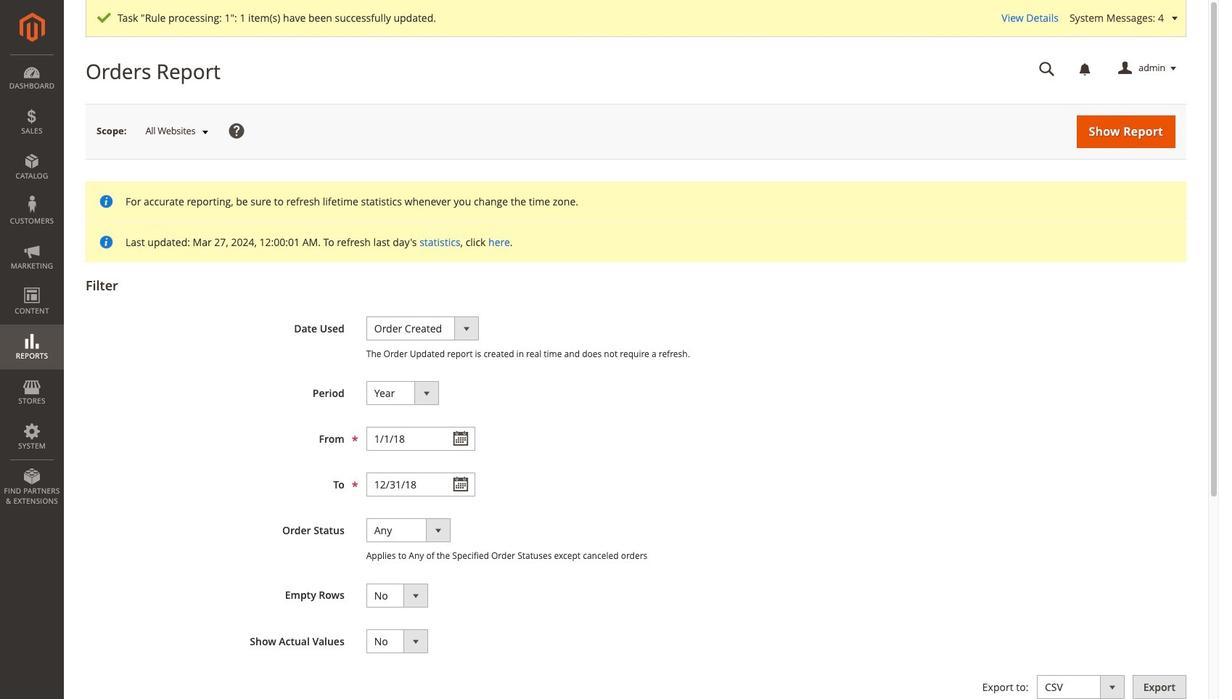 Task type: describe. For each thing, give the bounding box(es) containing it.
magento admin panel image
[[19, 12, 45, 42]]



Task type: vqa. For each thing, say whether or not it's contained in the screenshot.
From text field
no



Task type: locate. For each thing, give the bounding box(es) containing it.
menu bar
[[0, 54, 64, 513]]

None text field
[[366, 473, 475, 497]]

None text field
[[1029, 56, 1066, 81], [366, 427, 475, 451], [1029, 56, 1066, 81], [366, 427, 475, 451]]



